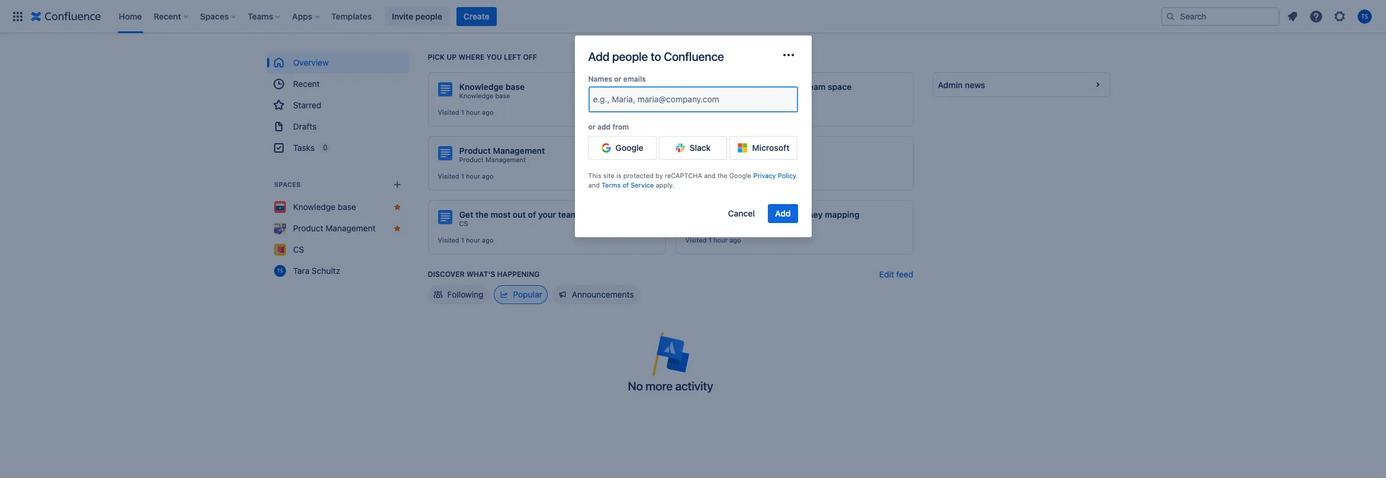 Task type: describe. For each thing, give the bounding box(es) containing it.
discover what's happening
[[428, 270, 540, 279]]

edit
[[879, 269, 894, 279]]

get the most out of your team space cs
[[459, 210, 604, 227]]

confluence
[[664, 50, 724, 63]]

hour for rightmost knowledge base "link"
[[466, 108, 480, 116]]

create link
[[456, 7, 497, 26]]

0 horizontal spatial product management link
[[267, 218, 409, 239]]

e.g., maria, maria@company.com
[[593, 94, 719, 104]]

following
[[447, 290, 483, 300]]

templates
[[331, 11, 372, 21]]

visited right the create a space "icon" on the top of page
[[438, 172, 459, 180]]

more
[[646, 380, 673, 393]]

is
[[616, 172, 621, 180]]

invite people
[[392, 11, 442, 21]]

overview
[[293, 57, 328, 68]]

visited down template
[[685, 236, 707, 244]]

this site is protected by recaptcha and the google privacy policy and terms of service apply.
[[588, 172, 796, 189]]

template - customer journey mapping
[[707, 210, 860, 220]]

1 horizontal spatial and
[[704, 172, 716, 180]]

discover
[[428, 270, 465, 279]]

1 vertical spatial knowledge base link
[[267, 197, 409, 218]]

add
[[597, 123, 611, 131]]

names or emails
[[588, 75, 646, 83]]

off
[[523, 53, 537, 62]]

recent
[[293, 79, 320, 89]]

0 horizontal spatial and
[[588, 181, 600, 189]]

feed
[[896, 269, 913, 279]]

add for add people to confluence
[[588, 50, 610, 63]]

more image
[[781, 48, 796, 62]]

banner containing home
[[0, 0, 1386, 33]]

create
[[463, 11, 490, 21]]

of inside this site is protected by recaptcha and the google privacy policy and terms of service apply.
[[623, 181, 629, 189]]

by
[[656, 172, 663, 180]]

happening
[[497, 270, 540, 279]]

team for get the most out of your team space cs
[[558, 210, 578, 220]]

edit feed
[[879, 269, 913, 279]]

apps
[[292, 11, 312, 21]]

left
[[504, 53, 521, 62]]

hour for topmost product management link
[[714, 108, 728, 116]]

google button
[[588, 136, 657, 160]]

from
[[613, 123, 629, 131]]

1 vertical spatial product management link
[[459, 156, 526, 164]]

group containing overview
[[267, 52, 409, 159]]

spaces button
[[196, 7, 241, 26]]

add for add
[[775, 208, 791, 218]]

terms
[[602, 181, 621, 189]]

journey
[[793, 210, 823, 220]]

slack button
[[659, 136, 727, 160]]

apply.
[[656, 181, 674, 189]]

popular
[[513, 290, 542, 300]]

where
[[459, 53, 485, 62]]

maria,
[[612, 94, 635, 104]]

people for invite
[[415, 11, 442, 21]]

drafts link
[[267, 116, 409, 137]]

apps button
[[289, 7, 324, 26]]

to
[[651, 50, 661, 63]]

cs up this site is protected by recaptcha and the google privacy policy and terms of service apply.
[[707, 146, 718, 156]]

Names or emails text field
[[593, 94, 595, 105]]

slack
[[690, 143, 711, 153]]

0
[[323, 143, 327, 152]]

cs up tara
[[293, 245, 304, 255]]

starred
[[293, 100, 321, 110]]

terms of service link
[[602, 181, 654, 189]]

home link
[[115, 7, 145, 26]]

privacy
[[753, 172, 776, 180]]

starred link
[[267, 95, 409, 116]]

cs down slack at the top
[[707, 156, 716, 163]]

2 horizontal spatial cs link
[[707, 156, 716, 164]]

protected
[[623, 172, 654, 180]]

privacy policy link
[[753, 172, 796, 180]]

names
[[588, 75, 612, 83]]

e.g.,
[[593, 94, 610, 104]]

out for get the most out of your team space cs
[[513, 210, 526, 220]]

announcements
[[572, 290, 634, 300]]

most for get the most out of your team space cs
[[491, 210, 511, 220]]

visited up discover
[[438, 236, 459, 244]]

what's
[[467, 270, 495, 279]]

tasks
[[293, 143, 314, 153]]

-
[[746, 210, 750, 220]]

this
[[588, 172, 601, 180]]

mapping
[[825, 210, 860, 220]]

the inside this site is protected by recaptcha and the google privacy policy and terms of service apply.
[[717, 172, 728, 180]]

get for get the most out of your team space cs
[[459, 210, 473, 220]]

management inside get the most out of your team space product management
[[733, 92, 773, 99]]

tara schultz
[[293, 266, 340, 276]]

space for get the most out of your team space cs
[[580, 210, 604, 220]]

1 vertical spatial or
[[588, 123, 596, 131]]

0 vertical spatial product management link
[[707, 92, 773, 100]]

pick up where you left off
[[428, 53, 537, 62]]



Task type: vqa. For each thing, say whether or not it's contained in the screenshot.
middle CS 'link''s AGO
yes



Task type: locate. For each thing, give the bounding box(es) containing it.
1 vertical spatial space
[[580, 210, 604, 220]]

your for get the most out of your team space cs
[[538, 210, 556, 220]]

service
[[631, 181, 654, 189]]

and down this
[[588, 181, 600, 189]]

hour for cs link to the middle
[[466, 236, 480, 244]]

unstar this space image
[[392, 203, 402, 212]]

1 vertical spatial of
[[623, 181, 629, 189]]

emails
[[623, 75, 646, 83]]

space inside get the most out of your team space product management
[[828, 82, 852, 92]]

1 vertical spatial most
[[491, 210, 511, 220]]

no
[[628, 380, 643, 393]]

invite
[[392, 11, 413, 21]]

0 horizontal spatial most
[[491, 210, 511, 220]]

get for get the most out of your team space product management
[[707, 82, 721, 92]]

popular button
[[494, 285, 548, 304]]

templates link
[[328, 7, 375, 26]]

most
[[738, 82, 758, 92], [491, 210, 511, 220]]

most inside get the most out of your team space cs
[[491, 210, 511, 220]]

people right invite
[[415, 11, 442, 21]]

and
[[704, 172, 716, 180], [588, 181, 600, 189]]

0 horizontal spatial space
[[580, 210, 604, 220]]

1 horizontal spatial spaces
[[274, 181, 300, 188]]

cs
[[707, 146, 718, 156], [707, 156, 716, 163], [459, 220, 468, 227], [293, 245, 304, 255]]

1 horizontal spatial knowledge base link
[[459, 92, 510, 100]]

edit feed button
[[879, 269, 913, 281]]

cs link down slack at the top
[[707, 156, 716, 164]]

team
[[806, 82, 826, 92], [558, 210, 578, 220]]

hour
[[466, 108, 480, 116], [714, 108, 728, 116], [466, 172, 480, 180], [714, 172, 728, 180], [466, 236, 480, 244], [714, 236, 728, 244]]

0 horizontal spatial people
[[415, 11, 442, 21]]

or add from
[[588, 123, 629, 131]]

1 horizontal spatial add
[[775, 208, 791, 218]]

1 horizontal spatial cs link
[[459, 220, 468, 228]]

space inside get the most out of your team space cs
[[580, 210, 604, 220]]

0 horizontal spatial of
[[528, 210, 536, 220]]

1
[[461, 108, 464, 116], [709, 108, 712, 116], [461, 172, 464, 180], [709, 172, 712, 180], [461, 236, 464, 244], [709, 236, 712, 244]]

tara
[[293, 266, 309, 276]]

0 horizontal spatial out
[[513, 210, 526, 220]]

base down you
[[495, 92, 510, 99]]

1 vertical spatial google
[[729, 172, 752, 180]]

banner
[[0, 0, 1386, 33]]

1 horizontal spatial your
[[786, 82, 804, 92]]

2 horizontal spatial product management link
[[707, 92, 773, 100]]

home
[[119, 11, 142, 21]]

0 horizontal spatial get
[[459, 210, 473, 220]]

ago
[[482, 108, 494, 116], [730, 108, 741, 116], [482, 172, 494, 180], [730, 172, 741, 180], [482, 236, 494, 244], [730, 236, 741, 244]]

0 vertical spatial knowledge base link
[[459, 92, 510, 100]]

cancel
[[728, 208, 755, 218]]

and right recaptcha
[[704, 172, 716, 180]]

overview link
[[267, 52, 409, 73]]

2 vertical spatial product management link
[[267, 218, 409, 239]]

product
[[707, 92, 731, 99], [459, 146, 491, 156], [459, 156, 484, 163], [293, 223, 323, 233]]

product management link
[[707, 92, 773, 100], [459, 156, 526, 164], [267, 218, 409, 239]]

of for get the most out of your team space cs
[[528, 210, 536, 220]]

out
[[760, 82, 773, 92], [513, 210, 526, 220]]

1 vertical spatial team
[[558, 210, 578, 220]]

group
[[267, 52, 409, 159]]

0 horizontal spatial spaces
[[200, 11, 229, 21]]

2 vertical spatial cs link
[[267, 239, 409, 261]]

0 horizontal spatial add
[[588, 50, 610, 63]]

1 vertical spatial and
[[588, 181, 600, 189]]

of inside get the most out of your team space cs
[[528, 210, 536, 220]]

0 vertical spatial cs link
[[707, 156, 716, 164]]

your inside get the most out of your team space product management
[[786, 82, 804, 92]]

recaptcha
[[665, 172, 702, 180]]

or left 'emails'
[[614, 75, 622, 83]]

0 vertical spatial and
[[704, 172, 716, 180]]

people inside 'button'
[[415, 11, 442, 21]]

add left journey
[[775, 208, 791, 218]]

customer
[[752, 210, 791, 220]]

1 horizontal spatial team
[[806, 82, 826, 92]]

create a space image
[[390, 178, 404, 192]]

space
[[828, 82, 852, 92], [580, 210, 604, 220]]

0 vertical spatial your
[[786, 82, 804, 92]]

1 horizontal spatial space
[[828, 82, 852, 92]]

the inside get the most out of your team space cs
[[475, 210, 488, 220]]

base down left
[[506, 82, 525, 92]]

of
[[776, 82, 784, 92], [623, 181, 629, 189], [528, 210, 536, 220]]

base left unstar this space image
[[337, 202, 356, 212]]

the for get the most out of your team space cs
[[475, 210, 488, 220]]

knowledge base link
[[459, 92, 510, 100], [267, 197, 409, 218]]

most for get the most out of your team space product management
[[738, 82, 758, 92]]

of for get the most out of your team space product management
[[776, 82, 784, 92]]

1 horizontal spatial get
[[707, 82, 721, 92]]

0 horizontal spatial team
[[558, 210, 578, 220]]

out inside get the most out of your team space product management
[[760, 82, 773, 92]]

hour for the middle product management link
[[466, 172, 480, 180]]

0 vertical spatial or
[[614, 75, 622, 83]]

google down from
[[616, 143, 643, 153]]

1 horizontal spatial product management link
[[459, 156, 526, 164]]

0 vertical spatial get
[[707, 82, 721, 92]]

most inside get the most out of your team space product management
[[738, 82, 758, 92]]

knowledge base
[[459, 82, 525, 92], [459, 92, 510, 99], [293, 202, 356, 212]]

1 horizontal spatial most
[[738, 82, 758, 92]]

Search field
[[1161, 7, 1280, 26]]

0 horizontal spatial your
[[538, 210, 556, 220]]

people for add
[[612, 50, 648, 63]]

0 horizontal spatial knowledge base link
[[267, 197, 409, 218]]

0 horizontal spatial or
[[588, 123, 596, 131]]

management
[[733, 92, 773, 99], [493, 146, 545, 156], [486, 156, 526, 163], [325, 223, 375, 233]]

your for get the most out of your team space product management
[[786, 82, 804, 92]]

1 horizontal spatial or
[[614, 75, 622, 83]]

visited down slack 'button'
[[685, 172, 707, 180]]

schultz
[[311, 266, 340, 276]]

add inside button
[[775, 208, 791, 218]]

1 vertical spatial get
[[459, 210, 473, 220]]

no more activity
[[628, 380, 713, 393]]

search image
[[1166, 12, 1175, 21]]

pick
[[428, 53, 445, 62]]

team inside get the most out of your team space cs
[[558, 210, 578, 220]]

team inside get the most out of your team space product management
[[806, 82, 826, 92]]

1 vertical spatial out
[[513, 210, 526, 220]]

microsoft
[[752, 143, 790, 153]]

google inside button
[[616, 143, 643, 153]]

recent link
[[267, 73, 409, 95]]

your
[[786, 82, 804, 92], [538, 210, 556, 220]]

up
[[447, 53, 457, 62]]

team for get the most out of your team space product management
[[806, 82, 826, 92]]

cs inside get the most out of your team space cs
[[459, 220, 468, 227]]

1 horizontal spatial of
[[623, 181, 629, 189]]

add up names
[[588, 50, 610, 63]]

1 vertical spatial your
[[538, 210, 556, 220]]

0 vertical spatial most
[[738, 82, 758, 92]]

0 vertical spatial team
[[806, 82, 826, 92]]

settings icon image
[[1333, 9, 1347, 23]]

get the most out of your team space product management
[[707, 82, 852, 99]]

tara schultz link
[[267, 261, 409, 282]]

1 horizontal spatial people
[[612, 50, 648, 63]]

add button
[[768, 204, 798, 223]]

0 horizontal spatial google
[[616, 143, 643, 153]]

maria@company.com
[[638, 94, 719, 104]]

cs link up schultz
[[267, 239, 409, 261]]

unstar this space image
[[392, 224, 402, 233]]

visited down up
[[438, 108, 459, 116]]

add
[[588, 50, 610, 63], [775, 208, 791, 218]]

following button
[[428, 285, 489, 304]]

base
[[506, 82, 525, 92], [495, 92, 510, 99], [337, 202, 356, 212]]

the inside get the most out of your team space product management
[[723, 82, 736, 92]]

2 horizontal spatial of
[[776, 82, 784, 92]]

cancel button
[[721, 204, 762, 223]]

cs link up what's
[[459, 220, 468, 228]]

out inside get the most out of your team space cs
[[513, 210, 526, 220]]

0 vertical spatial spaces
[[200, 11, 229, 21]]

visited 1 hour ago
[[438, 108, 494, 116], [685, 108, 741, 116], [438, 172, 494, 180], [685, 172, 741, 180], [438, 236, 494, 244], [685, 236, 741, 244]]

1 vertical spatial add
[[775, 208, 791, 218]]

1 horizontal spatial out
[[760, 82, 773, 92]]

2 vertical spatial of
[[528, 210, 536, 220]]

out for get the most out of your team space product management
[[760, 82, 773, 92]]

0 vertical spatial space
[[828, 82, 852, 92]]

spaces
[[200, 11, 229, 21], [274, 181, 300, 188]]

get inside get the most out of your team space cs
[[459, 210, 473, 220]]

visited down maria@company.com
[[685, 108, 707, 116]]

the for get the most out of your team space product management
[[723, 82, 736, 92]]

the
[[723, 82, 736, 92], [717, 172, 728, 180], [475, 210, 488, 220]]

your inside get the most out of your team space cs
[[538, 210, 556, 220]]

google
[[616, 143, 643, 153], [729, 172, 752, 180]]

space for get the most out of your team space product management
[[828, 82, 852, 92]]

product inside get the most out of your team space product management
[[707, 92, 731, 99]]

get inside get the most out of your team space product management
[[707, 82, 721, 92]]

0 horizontal spatial cs link
[[267, 239, 409, 261]]

knowledge
[[459, 82, 504, 92], [459, 92, 493, 99], [293, 202, 335, 212]]

0 vertical spatial out
[[760, 82, 773, 92]]

or left "add"
[[588, 123, 596, 131]]

0 vertical spatial of
[[776, 82, 784, 92]]

people up 'emails'
[[612, 50, 648, 63]]

site
[[603, 172, 615, 180]]

cs up what's
[[459, 220, 468, 227]]

policy
[[778, 172, 796, 180]]

hour for cs link to the right
[[714, 172, 728, 180]]

invite people button
[[385, 7, 449, 26]]

0 vertical spatial people
[[415, 11, 442, 21]]

global element
[[7, 0, 1159, 33]]

add people to confluence
[[588, 50, 724, 63]]

1 horizontal spatial google
[[729, 172, 752, 180]]

product management
[[459, 146, 545, 156], [459, 156, 526, 163], [293, 223, 375, 233]]

confluence image
[[31, 9, 101, 23], [31, 9, 101, 23]]

microsoft button
[[730, 136, 798, 160]]

activity
[[675, 380, 713, 393]]

you
[[487, 53, 502, 62]]

1 vertical spatial the
[[717, 172, 728, 180]]

1 vertical spatial cs link
[[459, 220, 468, 228]]

of inside get the most out of your team space product management
[[776, 82, 784, 92]]

drafts
[[293, 121, 316, 131]]

1 vertical spatial people
[[612, 50, 648, 63]]

0 vertical spatial add
[[588, 50, 610, 63]]

template
[[707, 210, 744, 220]]

0 vertical spatial google
[[616, 143, 643, 153]]

announcements button
[[552, 285, 639, 304]]

spaces inside popup button
[[200, 11, 229, 21]]

0 vertical spatial the
[[723, 82, 736, 92]]

1 vertical spatial spaces
[[274, 181, 300, 188]]

2 vertical spatial the
[[475, 210, 488, 220]]

google inside this site is protected by recaptcha and the google privacy policy and terms of service apply.
[[729, 172, 752, 180]]

google left privacy
[[729, 172, 752, 180]]



